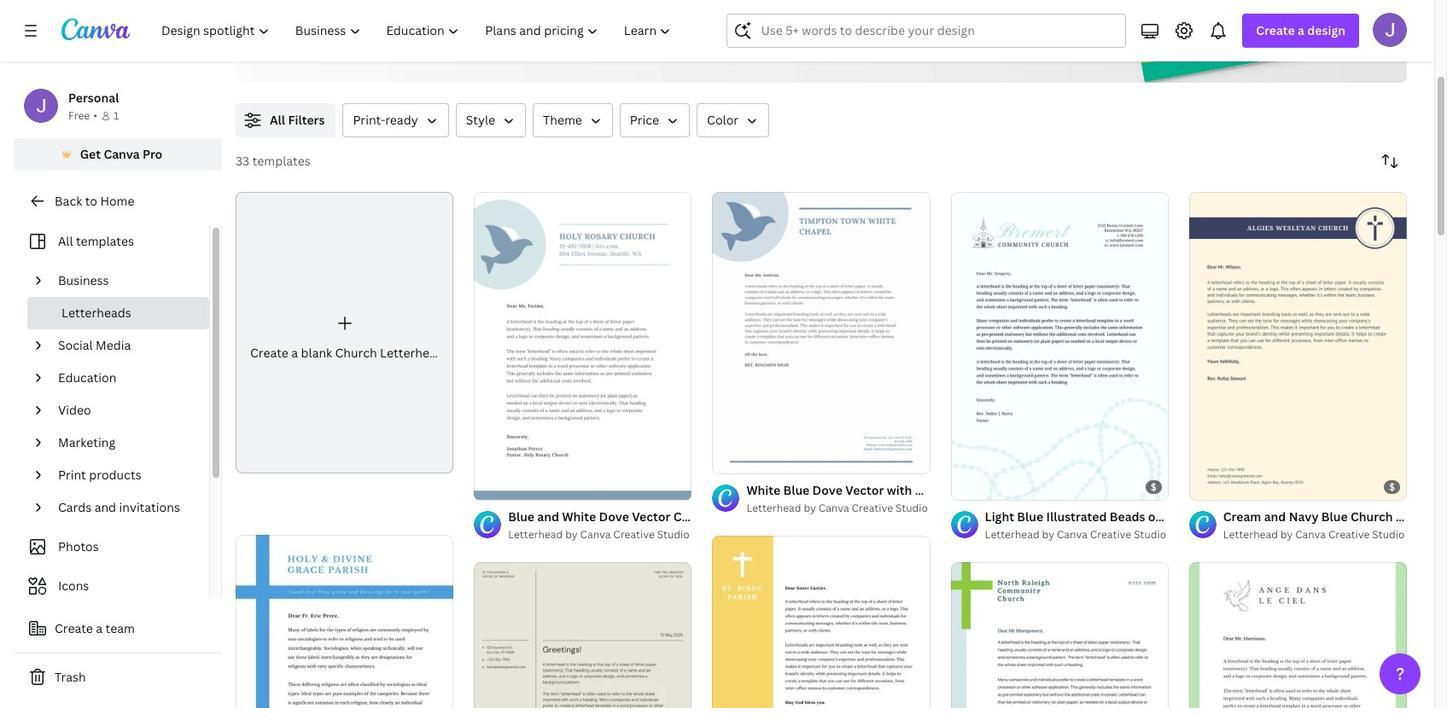 Task type: vqa. For each thing, say whether or not it's contained in the screenshot.
Theme
yes



Task type: locate. For each thing, give the bounding box(es) containing it.
dove inside white blue dove vector with blue dots church letterhead (us) letterhead by canva creative studio
[[813, 483, 843, 499]]

marketing link
[[51, 427, 199, 459]]

•
[[93, 108, 97, 123]]

vector inside white blue dove vector with blue dots church letterhead (us) letterhead by canva creative studio
[[846, 483, 884, 499]]

canva inside blue and white dove vector church letterhead letterhead by canva creative studio
[[580, 528, 611, 542]]

church inside cream and navy blue church letterhea letterhead by canva creative studio
[[1351, 509, 1393, 525]]

0 horizontal spatial a
[[96, 621, 103, 637]]

0 vertical spatial vector
[[846, 483, 884, 499]]

creative down beads
[[1090, 528, 1132, 542]]

$ up of
[[1151, 481, 1157, 494]]

$ up "cream and navy blue church letterhea" link
[[1389, 481, 1395, 494]]

a inside dropdown button
[[1298, 22, 1305, 38]]

price
[[630, 112, 659, 128]]

0 horizontal spatial and
[[94, 499, 116, 516]]

a inside button
[[96, 621, 103, 637]]

icons
[[58, 578, 89, 594]]

beige nonprofit missionary work classy minimalist charity letterhead image
[[474, 563, 692, 709]]

white blue dove vector with blue dots church letterhead (us) link
[[747, 482, 1112, 501]]

studio inside blue and white dove vector church letterhead letterhead by canva creative studio
[[657, 528, 690, 542]]

marketing
[[58, 435, 115, 451]]

a left the 'team'
[[96, 621, 103, 637]]

all filters button
[[236, 103, 336, 137]]

0 horizontal spatial templates
[[76, 233, 134, 249]]

creative inside blue and white dove vector church letterhead letterhead by canva creative studio
[[613, 528, 655, 542]]

1 $ from the left
[[1151, 481, 1157, 494]]

yellow simple church letterhead image
[[712, 537, 930, 709]]

blank
[[301, 345, 332, 361]]

blue
[[783, 483, 810, 499], [915, 483, 941, 499], [508, 509, 535, 525], [1017, 509, 1044, 525], [1322, 509, 1348, 525]]

by inside cream and navy blue church letterhea letterhead by canva creative studio
[[1281, 528, 1293, 542]]

templates inside all templates link
[[76, 233, 134, 249]]

studio down blue and white dove vector church letterhead link
[[657, 528, 690, 542]]

green simple illustrated dove church letterhead image
[[1189, 563, 1407, 709]]

1 vertical spatial a
[[291, 345, 298, 361]]

media
[[96, 337, 131, 353]]

0 horizontal spatial create
[[55, 621, 93, 637]]

all down back
[[58, 233, 73, 249]]

letterhead
[[380, 345, 444, 361], [1020, 483, 1084, 499], [747, 502, 801, 516], [718, 509, 783, 525], [1251, 509, 1316, 525], [508, 528, 563, 542], [985, 528, 1040, 542], [1223, 528, 1278, 542]]

to
[[85, 193, 97, 209]]

ready
[[385, 112, 418, 128]]

None search field
[[727, 14, 1127, 48]]

all templates
[[58, 233, 134, 249]]

2 horizontal spatial create
[[1256, 22, 1295, 38]]

vector
[[846, 483, 884, 499], [632, 509, 671, 525]]

1 horizontal spatial all
[[270, 112, 285, 128]]

video
[[58, 402, 91, 418]]

all left filters
[[270, 112, 285, 128]]

0 horizontal spatial vector
[[632, 509, 671, 525]]

a left design at the top right of page
[[1298, 22, 1305, 38]]

1 horizontal spatial create
[[250, 345, 288, 361]]

0 horizontal spatial white
[[562, 509, 596, 525]]

studio
[[896, 502, 928, 516], [657, 528, 690, 542], [1134, 528, 1166, 542], [1372, 528, 1405, 542]]

0 horizontal spatial all
[[58, 233, 73, 249]]

letterhead by canva creative studio link for illustrated
[[985, 527, 1169, 544]]

and
[[94, 499, 116, 516], [537, 509, 559, 525], [1264, 509, 1286, 525]]

0 vertical spatial all
[[270, 112, 285, 128]]

canva inside the light blue illustrated beads of rosary church letterhead letterhead by canva creative studio
[[1057, 528, 1088, 542]]

social media
[[58, 337, 131, 353]]

create inside button
[[55, 621, 93, 637]]

studio inside cream and navy blue church letterhea letterhead by canva creative studio
[[1372, 528, 1405, 542]]

(us)
[[1087, 483, 1112, 499]]

1 horizontal spatial $
[[1389, 481, 1395, 494]]

1 horizontal spatial templates
[[252, 153, 311, 169]]

2 horizontal spatial a
[[1298, 22, 1305, 38]]

all
[[270, 112, 285, 128], [58, 233, 73, 249]]

letterhead inside cream and navy blue church letterhea letterhead by canva creative studio
[[1223, 528, 1278, 542]]

1 vertical spatial dove
[[599, 509, 629, 525]]

church letterhead templates image
[[1043, 0, 1407, 83]]

studio down light blue illustrated beads of rosary church letterhead link
[[1134, 528, 1166, 542]]

1 vertical spatial all
[[58, 233, 73, 249]]

print products link
[[51, 459, 199, 492]]

print
[[58, 467, 86, 483]]

a left the blank
[[291, 345, 298, 361]]

dove
[[813, 483, 843, 499], [599, 509, 629, 525]]

create for create a team
[[55, 621, 93, 637]]

1 vertical spatial create
[[250, 345, 288, 361]]

all for all templates
[[58, 233, 73, 249]]

canva inside cream and navy blue church letterhea letterhead by canva creative studio
[[1295, 528, 1326, 542]]

theme
[[543, 112, 582, 128]]

create for create a blank church letterhead
[[250, 345, 288, 361]]

0 vertical spatial create
[[1256, 22, 1295, 38]]

blue and white dove vector church letterhead letterhead by canva creative studio
[[508, 509, 783, 542]]

all filters
[[270, 112, 325, 128]]

home
[[100, 193, 134, 209]]

1 vertical spatial templates
[[76, 233, 134, 249]]

1 horizontal spatial and
[[537, 509, 559, 525]]

education
[[58, 370, 116, 386]]

of
[[1148, 509, 1160, 525]]

0 vertical spatial dove
[[813, 483, 843, 499]]

1 horizontal spatial vector
[[846, 483, 884, 499]]

0 vertical spatial templates
[[252, 153, 311, 169]]

pro
[[143, 146, 163, 162]]

2 $ from the left
[[1389, 481, 1395, 494]]

0 horizontal spatial $
[[1151, 481, 1157, 494]]

studio down letterhea
[[1372, 528, 1405, 542]]

studio down with
[[896, 502, 928, 516]]

color button
[[697, 103, 769, 137]]

style
[[466, 112, 495, 128]]

business link
[[51, 265, 199, 297]]

studio inside white blue dove vector with blue dots church letterhead (us) letterhead by canva creative studio
[[896, 502, 928, 516]]

create a team button
[[14, 612, 222, 646]]

illustrated
[[1046, 509, 1107, 525]]

create inside dropdown button
[[1256, 22, 1295, 38]]

creative down blue and white dove vector church letterhead link
[[613, 528, 655, 542]]

a for blank
[[291, 345, 298, 361]]

blue and white dove vector church letterhead image
[[474, 192, 692, 500]]

creative down "cream and navy blue church letterhea" link
[[1329, 528, 1370, 542]]

back to home link
[[14, 184, 222, 219]]

studio inside the light blue illustrated beads of rosary church letterhead letterhead by canva creative studio
[[1134, 528, 1166, 542]]

creative down with
[[852, 502, 893, 516]]

0 vertical spatial a
[[1298, 22, 1305, 38]]

white
[[747, 483, 780, 499], [562, 509, 596, 525]]

church
[[335, 345, 377, 361], [975, 483, 1017, 499], [673, 509, 716, 525], [1206, 509, 1248, 525], [1351, 509, 1393, 525]]

letterhead by canva creative studio link
[[747, 501, 930, 518], [508, 527, 692, 544], [985, 527, 1169, 544], [1223, 527, 1407, 544]]

and inside cream and navy blue church letterhea letterhead by canva creative studio
[[1264, 509, 1286, 525]]

create down icons
[[55, 621, 93, 637]]

print products
[[58, 467, 141, 483]]

canva
[[104, 146, 140, 162], [819, 502, 849, 516], [580, 528, 611, 542], [1057, 528, 1088, 542], [1295, 528, 1326, 542]]

cards and invitations link
[[51, 492, 199, 524]]

2 vertical spatial create
[[55, 621, 93, 637]]

templates down the back to home
[[76, 233, 134, 249]]

0 vertical spatial white
[[747, 483, 780, 499]]

style button
[[456, 103, 526, 137]]

templates right 33 on the left of page
[[252, 153, 311, 169]]

create a design
[[1256, 22, 1346, 38]]

light
[[985, 509, 1014, 525]]

2 horizontal spatial and
[[1264, 509, 1286, 525]]

blue inside blue and white dove vector church letterhead letterhead by canva creative studio
[[508, 509, 535, 525]]

back
[[55, 193, 82, 209]]

dove inside blue and white dove vector church letterhead letterhead by canva creative studio
[[599, 509, 629, 525]]

trash
[[55, 669, 86, 686]]

create left the blank
[[250, 345, 288, 361]]

canva inside white blue dove vector with blue dots church letterhead (us) letterhead by canva creative studio
[[819, 502, 849, 516]]

$ for church
[[1389, 481, 1395, 494]]

2 vertical spatial a
[[96, 621, 103, 637]]

0 horizontal spatial dove
[[599, 509, 629, 525]]

letterhea
[[1396, 509, 1447, 525]]

creative
[[852, 502, 893, 516], [613, 528, 655, 542], [1090, 528, 1132, 542], [1329, 528, 1370, 542]]

a for team
[[96, 621, 103, 637]]

create a blank church letterhead
[[250, 345, 444, 361]]

a for design
[[1298, 22, 1305, 38]]

1 vertical spatial white
[[562, 509, 596, 525]]

1 horizontal spatial white
[[747, 483, 780, 499]]

create left design at the top right of page
[[1256, 22, 1295, 38]]

jacob simon image
[[1373, 13, 1407, 47]]

light blue simple cross church letterhead image
[[236, 536, 454, 709]]

$
[[1151, 481, 1157, 494], [1389, 481, 1395, 494]]

all inside 'button'
[[270, 112, 285, 128]]

a
[[1298, 22, 1305, 38], [291, 345, 298, 361], [96, 621, 103, 637]]

1 vertical spatial vector
[[632, 509, 671, 525]]

1 horizontal spatial a
[[291, 345, 298, 361]]

letterhead by canva creative studio link for dove
[[747, 501, 930, 518]]

and inside blue and white dove vector church letterhead letterhead by canva creative studio
[[537, 509, 559, 525]]

1 horizontal spatial dove
[[813, 483, 843, 499]]



Task type: describe. For each thing, give the bounding box(es) containing it.
photos link
[[24, 531, 199, 564]]

rosary
[[1163, 509, 1203, 525]]

vector inside blue and white dove vector church letterhead letterhead by canva creative studio
[[632, 509, 671, 525]]

blue and white dove vector church letterhead link
[[508, 508, 783, 527]]

create a blank church letterhead element
[[236, 192, 454, 474]]

education link
[[51, 362, 199, 394]]

free •
[[68, 108, 97, 123]]

get
[[80, 146, 101, 162]]

with
[[887, 483, 912, 499]]

by inside white blue dove vector with blue dots church letterhead (us) letterhead by canva creative studio
[[804, 502, 816, 516]]

create a design button
[[1243, 14, 1359, 48]]

top level navigation element
[[150, 14, 686, 48]]

cream and navy blue church letterhead image
[[1189, 192, 1407, 500]]

templates for all templates
[[76, 233, 134, 249]]

and for blue
[[537, 509, 559, 525]]

free
[[68, 108, 90, 123]]

cream
[[1223, 509, 1261, 525]]

all for all filters
[[270, 112, 285, 128]]

price button
[[620, 103, 690, 137]]

video link
[[51, 394, 199, 427]]

photos
[[58, 539, 99, 555]]

light blue illustrated beads of rosary church letterhead image
[[951, 192, 1169, 500]]

blue inside cream and navy blue church letterhea letterhead by canva creative studio
[[1322, 509, 1348, 525]]

get canva pro
[[80, 146, 163, 162]]

by inside the light blue illustrated beads of rosary church letterhead letterhead by canva creative studio
[[1042, 528, 1055, 542]]

blue cross church minimal letterhead image
[[951, 563, 1169, 709]]

team
[[105, 621, 135, 637]]

create for create a design
[[1256, 22, 1295, 38]]

print-ready
[[353, 112, 418, 128]]

letterhead by canva creative studio link for white
[[508, 527, 692, 544]]

white inside white blue dove vector with blue dots church letterhead (us) letterhead by canva creative studio
[[747, 483, 780, 499]]

Sort by button
[[1373, 144, 1407, 178]]

creative inside the light blue illustrated beads of rosary church letterhead letterhead by canva creative studio
[[1090, 528, 1132, 542]]

creative inside white blue dove vector with blue dots church letterhead (us) letterhead by canva creative studio
[[852, 502, 893, 516]]

back to home
[[55, 193, 134, 209]]

business
[[58, 272, 109, 289]]

color
[[707, 112, 739, 128]]

all templates link
[[24, 225, 199, 258]]

print-ready button
[[343, 103, 449, 137]]

Search search field
[[761, 15, 1115, 47]]

1
[[113, 108, 119, 123]]

social media link
[[51, 330, 199, 362]]

products
[[89, 467, 141, 483]]

social
[[58, 337, 93, 353]]

letterheads
[[61, 305, 131, 321]]

filters
[[288, 112, 325, 128]]

navy
[[1289, 509, 1319, 525]]

church inside white blue dove vector with blue dots church letterhead (us) letterhead by canva creative studio
[[975, 483, 1017, 499]]

33
[[236, 153, 250, 169]]

33 templates
[[236, 153, 311, 169]]

theme button
[[533, 103, 613, 137]]

cards
[[58, 499, 92, 516]]

canva inside get canva pro button
[[104, 146, 140, 162]]

light blue illustrated beads of rosary church letterhead link
[[985, 508, 1316, 527]]

light blue illustrated beads of rosary church letterhead letterhead by canva creative studio
[[985, 509, 1316, 542]]

beads
[[1110, 509, 1145, 525]]

print-
[[353, 112, 385, 128]]

icons link
[[24, 570, 199, 603]]

blue inside the light blue illustrated beads of rosary church letterhead letterhead by canva creative studio
[[1017, 509, 1044, 525]]

white blue dove vector with blue dots church letterhead (us) letterhead by canva creative studio
[[747, 483, 1112, 516]]

and for cream
[[1264, 509, 1286, 525]]

church inside the light blue illustrated beads of rosary church letterhead letterhead by canva creative studio
[[1206, 509, 1248, 525]]

white blue dove vector with blue dots church letterhead (us) image
[[712, 192, 930, 474]]

get canva pro button
[[14, 138, 222, 171]]

cards and invitations
[[58, 499, 180, 516]]

and for cards
[[94, 499, 116, 516]]

templates for 33 templates
[[252, 153, 311, 169]]

create a blank church letterhead link
[[236, 192, 454, 474]]

trash link
[[14, 661, 222, 695]]

by inside blue and white dove vector church letterhead letterhead by canva creative studio
[[565, 528, 578, 542]]

design
[[1307, 22, 1346, 38]]

create a team
[[55, 621, 135, 637]]

cream and navy blue church letterhea link
[[1223, 508, 1447, 527]]

$ for of
[[1151, 481, 1157, 494]]

cream and navy blue church letterhea letterhead by canva creative studio
[[1223, 509, 1447, 542]]

church inside blue and white dove vector church letterhead letterhead by canva creative studio
[[673, 509, 716, 525]]

white inside blue and white dove vector church letterhead letterhead by canva creative studio
[[562, 509, 596, 525]]

invitations
[[119, 499, 180, 516]]

creative inside cream and navy blue church letterhea letterhead by canva creative studio
[[1329, 528, 1370, 542]]

personal
[[68, 90, 119, 106]]

letterhead by canva creative studio link for navy
[[1223, 527, 1407, 544]]

dots
[[944, 483, 972, 499]]



